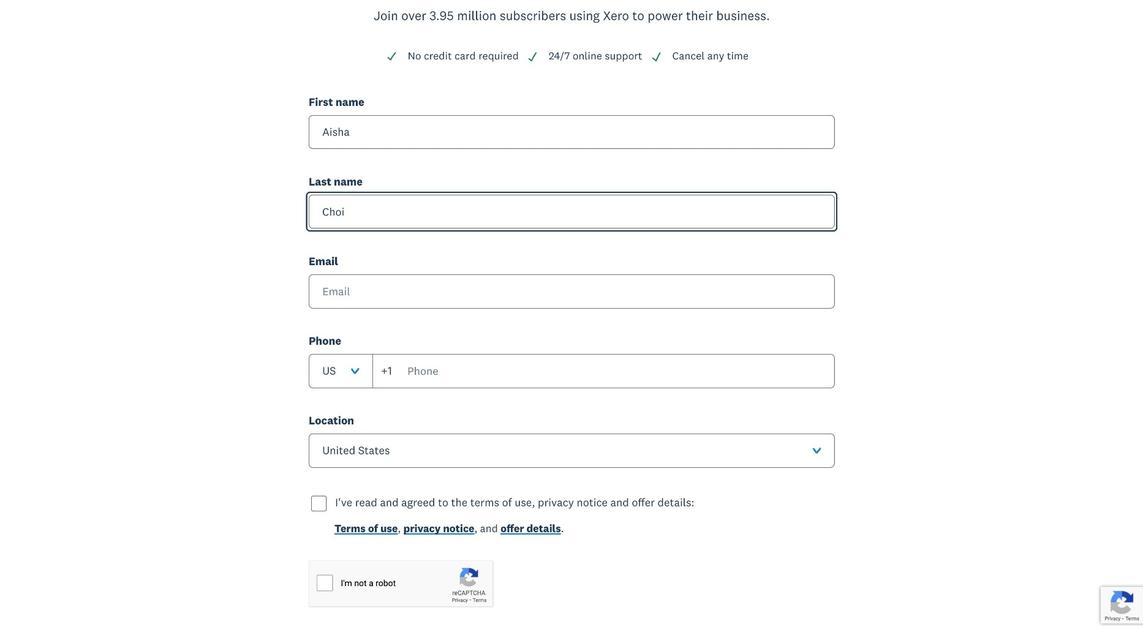 Task type: describe. For each thing, give the bounding box(es) containing it.
Last name text field
[[309, 195, 835, 229]]

Phone text field
[[372, 354, 835, 388]]

Email email field
[[309, 274, 835, 309]]



Task type: locate. For each thing, give the bounding box(es) containing it.
First name text field
[[309, 115, 835, 149]]



Task type: vqa. For each thing, say whether or not it's contained in the screenshot.
Last name text box
yes



